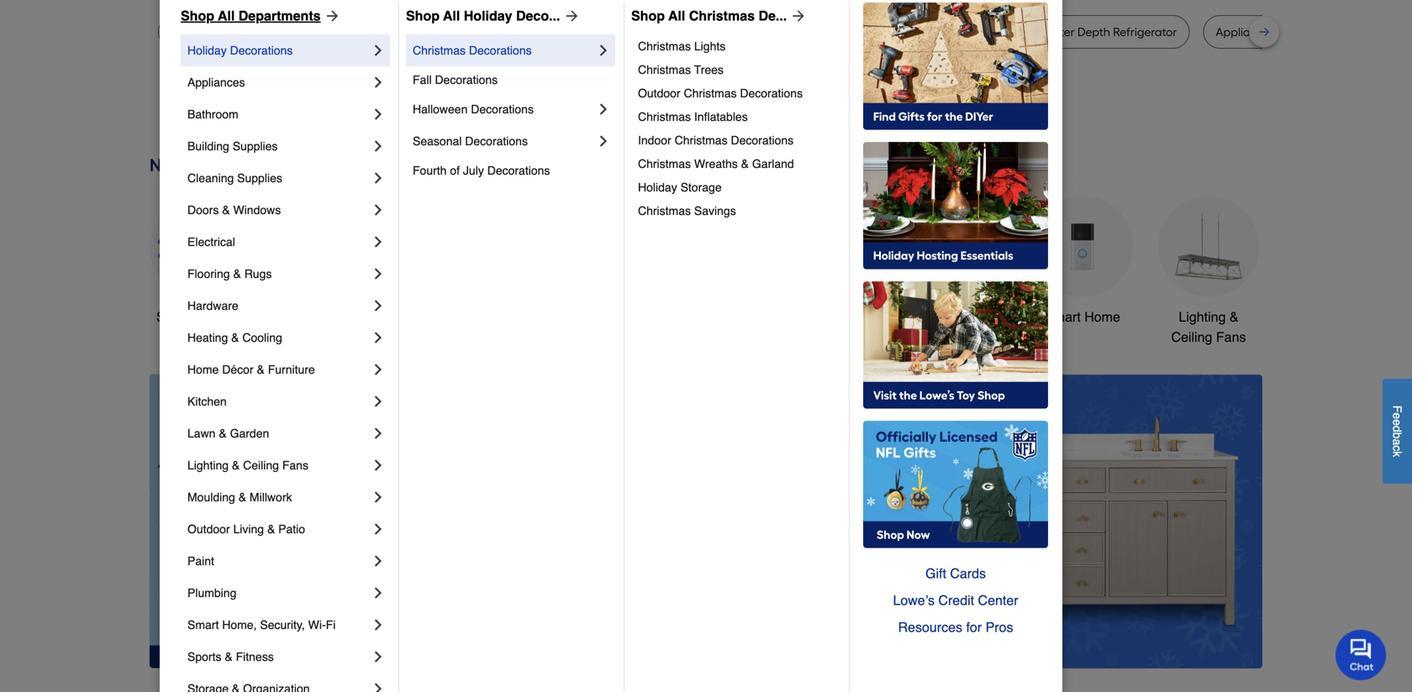 Task type: vqa. For each thing, say whether or not it's contained in the screenshot.
Outdoor to the middle
yes



Task type: locate. For each thing, give the bounding box(es) containing it.
building supplies link
[[187, 130, 370, 162]]

1 vertical spatial fans
[[282, 459, 308, 472]]

holiday up 'christmas savings'
[[638, 181, 677, 194]]

christmas savings
[[638, 204, 736, 218]]

arrow right image
[[321, 8, 341, 24], [560, 8, 580, 24], [787, 8, 807, 24]]

chevron right image for smart home, security, wi-fi
[[370, 617, 387, 634]]

all
[[218, 8, 235, 24], [443, 8, 460, 24], [668, 8, 685, 24], [191, 309, 206, 325]]

shop all christmas de... link
[[631, 6, 807, 26]]

christmas up christmas trees
[[638, 40, 691, 53]]

all up holiday decorations
[[218, 8, 235, 24]]

3 chevron right image from the top
[[370, 138, 387, 155]]

gift
[[925, 566, 946, 582]]

shop all christmas de...
[[631, 8, 787, 24]]

shop inside shop all holiday deco... link
[[406, 8, 440, 24]]

seasonal decorations link
[[413, 125, 595, 157]]

1 vertical spatial bathroom
[[927, 309, 986, 325]]

7 chevron right image from the top
[[370, 393, 387, 410]]

christmas down the trees
[[684, 87, 737, 100]]

0 horizontal spatial lighting
[[187, 459, 229, 472]]

3 arrow right image from the left
[[787, 8, 807, 24]]

scroll to item #5 element
[[931, 637, 975, 647]]

resources for pros
[[898, 620, 1013, 635]]

heating & cooling link
[[187, 322, 370, 354]]

resources for pros link
[[863, 614, 1048, 641]]

1 vertical spatial outdoor
[[782, 309, 831, 325]]

e up d
[[1391, 413, 1404, 419]]

1 horizontal spatial ge
[[394, 25, 410, 39]]

millwork
[[250, 491, 292, 504]]

profile for ge profile
[[859, 25, 892, 39]]

fourth
[[413, 164, 447, 177]]

outdoor christmas decorations
[[638, 87, 803, 100]]

holiday up appliances at the top left of page
[[187, 44, 227, 57]]

2 horizontal spatial shop
[[631, 8, 665, 24]]

2 vertical spatial outdoor
[[187, 523, 230, 536]]

all for holiday
[[443, 8, 460, 24]]

outdoor for outdoor living & patio
[[187, 523, 230, 536]]

new deals every day during 25 days of deals image
[[150, 151, 1263, 179]]

0 vertical spatial outdoor
[[638, 87, 681, 100]]

scroll to item #2 image
[[810, 638, 850, 645]]

0 vertical spatial home
[[1084, 309, 1120, 325]]

1 horizontal spatial arrow right image
[[560, 8, 580, 24]]

lowe's credit center
[[893, 593, 1018, 609]]

0 horizontal spatial shop
[[181, 8, 214, 24]]

french door refrigerator
[[551, 25, 683, 39]]

arrow right image inside the 'shop all christmas de...' link
[[787, 8, 807, 24]]

all up christmas lights
[[668, 8, 685, 24]]

1 horizontal spatial lighting & ceiling fans link
[[1158, 196, 1259, 348]]

outdoor living & patio link
[[187, 514, 370, 546]]

shop
[[156, 309, 188, 325]]

all up heating
[[191, 309, 206, 325]]

shop inside shop all departments 'link'
[[181, 8, 214, 24]]

1 refrigerator from the left
[[171, 25, 235, 39]]

kitchen
[[187, 395, 227, 409]]

4 refrigerator from the left
[[619, 25, 683, 39]]

shop up french door refrigerator
[[631, 8, 665, 24]]

visit the lowe's toy shop. image
[[863, 282, 1048, 409]]

1 horizontal spatial holiday
[[464, 8, 512, 24]]

8 chevron right image from the top
[[370, 521, 387, 538]]

holiday for holiday decorations
[[187, 44, 227, 57]]

1 horizontal spatial ceiling
[[1171, 329, 1212, 345]]

refrigerator up christmas lights
[[619, 25, 683, 39]]

2 horizontal spatial arrow right image
[[787, 8, 807, 24]]

arrow right image up christmas lights link
[[787, 8, 807, 24]]

halloween decorations
[[413, 103, 534, 116]]

decorations down seasonal decorations link
[[487, 164, 550, 177]]

recommended searches for you heading
[[150, 0, 1263, 2]]

1 horizontal spatial bathroom link
[[906, 196, 1007, 327]]

2 horizontal spatial holiday
[[638, 181, 677, 194]]

appliances link
[[187, 66, 370, 98]]

chevron right image for home décor & furniture
[[370, 361, 387, 378]]

counter depth refrigerator
[[1031, 25, 1177, 39]]

0 vertical spatial bathroom link
[[187, 98, 370, 130]]

wreaths
[[694, 157, 738, 171]]

0 horizontal spatial holiday
[[187, 44, 227, 57]]

1 vertical spatial ceiling
[[243, 459, 279, 472]]

0 vertical spatial bathroom
[[187, 108, 238, 121]]

0 horizontal spatial outdoor
[[187, 523, 230, 536]]

outdoor inside outdoor tools & equipment
[[782, 309, 831, 325]]

shop all holiday deco...
[[406, 8, 560, 24]]

moulding & millwork
[[187, 491, 292, 504]]

2 profile from the left
[[859, 25, 892, 39]]

2 horizontal spatial ge
[[840, 25, 856, 39]]

k
[[1391, 451, 1404, 457]]

0 horizontal spatial lighting & ceiling fans
[[187, 459, 308, 472]]

3 refrigerator from the left
[[449, 25, 513, 39]]

home décor & furniture link
[[187, 354, 370, 386]]

electrical link
[[187, 226, 370, 258]]

chevron right image for sports & fitness
[[370, 649, 387, 666]]

& inside outdoor tools & equipment
[[870, 309, 879, 325]]

halloween decorations link
[[413, 93, 595, 125]]

shop inside the 'shop all christmas de...' link
[[631, 8, 665, 24]]

shop up ge profile refrigerator
[[406, 8, 440, 24]]

supplies up windows
[[237, 171, 282, 185]]

christmas inside 'link'
[[638, 157, 691, 171]]

cards
[[950, 566, 986, 582]]

shop all deals link
[[150, 196, 250, 327]]

0 horizontal spatial profile
[[413, 25, 446, 39]]

chevron right image for moulding & millwork
[[370, 489, 387, 506]]

arrow right image up french
[[560, 8, 580, 24]]

outdoor up equipment
[[782, 309, 831, 325]]

lawn & garden link
[[187, 418, 370, 450]]

outdoor down christmas trees
[[638, 87, 681, 100]]

find gifts for the diyer. image
[[863, 3, 1048, 130]]

0 vertical spatial holiday
[[464, 8, 512, 24]]

0 vertical spatial lighting
[[1179, 309, 1226, 325]]

1 profile from the left
[[413, 25, 446, 39]]

christmas for christmas decorations
[[413, 44, 466, 57]]

2 horizontal spatial outdoor
[[782, 309, 831, 325]]

0 horizontal spatial ceiling
[[243, 459, 279, 472]]

holiday decorations link
[[187, 34, 370, 66]]

plumbing link
[[187, 577, 370, 609]]

0 horizontal spatial lighting & ceiling fans link
[[187, 450, 370, 482]]

christmas trees link
[[638, 58, 837, 82]]

up to 40 percent off select vanities. plus get free local delivery on select vanities. image
[[448, 374, 1263, 669]]

1 vertical spatial bathroom link
[[906, 196, 1007, 327]]

shop for shop all holiday deco...
[[406, 8, 440, 24]]

refrigerator for ge profile refrigerator
[[449, 25, 513, 39]]

0 vertical spatial ceiling
[[1171, 329, 1212, 345]]

ceiling inside 'lighting & ceiling fans'
[[1171, 329, 1212, 345]]

indoor christmas decorations
[[638, 134, 794, 147]]

f
[[1391, 406, 1404, 413]]

home décor & furniture
[[187, 363, 315, 377]]

5 refrigerator from the left
[[1113, 25, 1177, 39]]

0 horizontal spatial arrow right image
[[321, 8, 341, 24]]

b
[[1391, 432, 1404, 439]]

1 arrow right image from the left
[[321, 8, 341, 24]]

of
[[450, 164, 460, 177]]

supplies up cleaning supplies on the top of the page
[[233, 140, 278, 153]]

2 ge from the left
[[394, 25, 410, 39]]

supplies inside "link"
[[233, 140, 278, 153]]

e up b
[[1391, 419, 1404, 426]]

fourth of july decorations link
[[413, 157, 612, 184]]

3 shop from the left
[[631, 8, 665, 24]]

0 horizontal spatial smart
[[187, 619, 219, 632]]

5 chevron right image from the top
[[370, 202, 387, 219]]

lowe's credit center link
[[863, 588, 1048, 614]]

1 vertical spatial smart
[[187, 619, 219, 632]]

christmas lights link
[[638, 34, 837, 58]]

e
[[1391, 413, 1404, 419], [1391, 419, 1404, 426]]

1 horizontal spatial outdoor
[[638, 87, 681, 100]]

storage
[[680, 181, 722, 194]]

christmas savings link
[[638, 199, 837, 223]]

christmas wreaths & garland
[[638, 157, 794, 171]]

chevron right image
[[370, 74, 387, 91], [370, 106, 387, 123], [370, 138, 387, 155], [370, 170, 387, 187], [370, 202, 387, 219], [370, 298, 387, 314], [370, 393, 387, 410], [370, 521, 387, 538], [370, 681, 387, 693]]

chevron right image for cleaning supplies
[[370, 170, 387, 187]]

1 horizontal spatial smart
[[1045, 309, 1081, 325]]

0 vertical spatial smart
[[1045, 309, 1081, 325]]

refrigerator down the departments
[[292, 25, 356, 39]]

1 horizontal spatial profile
[[859, 25, 892, 39]]

1 horizontal spatial shop
[[406, 8, 440, 24]]

christmas down indoor
[[638, 157, 691, 171]]

4 chevron right image from the top
[[370, 170, 387, 187]]

christmas down ge profile refrigerator
[[413, 44, 466, 57]]

2 vertical spatial holiday
[[638, 181, 677, 194]]

de...
[[759, 8, 787, 24]]

arrow right image for shop all holiday deco...
[[560, 8, 580, 24]]

christmas inflatables
[[638, 110, 748, 124]]

fans
[[1216, 329, 1246, 345], [282, 459, 308, 472]]

flooring & rugs
[[187, 267, 272, 281]]

shop for shop all christmas de...
[[631, 8, 665, 24]]

chevron right image for hardware
[[370, 298, 387, 314]]

lighting & ceiling fans link
[[1158, 196, 1259, 348], [187, 450, 370, 482]]

ge for ge refrigerator
[[273, 25, 289, 39]]

1 vertical spatial home
[[187, 363, 219, 377]]

2 shop from the left
[[406, 8, 440, 24]]

shop up holiday decorations
[[181, 8, 214, 24]]

smart home
[[1045, 309, 1120, 325]]

doors
[[187, 203, 219, 217]]

arrow right image inside shop all departments 'link'
[[321, 8, 341, 24]]

arrow right image for shop all christmas de...
[[787, 8, 807, 24]]

door
[[590, 25, 616, 39]]

0 vertical spatial supplies
[[233, 140, 278, 153]]

all up ge profile refrigerator
[[443, 8, 460, 24]]

6 chevron right image from the top
[[370, 298, 387, 314]]

fitness
[[236, 651, 274, 664]]

arrow right image inside shop all holiday deco... link
[[560, 8, 580, 24]]

arrow right image up "ge refrigerator"
[[321, 8, 341, 24]]

1 shop from the left
[[181, 8, 214, 24]]

christmas down christmas lights
[[638, 63, 691, 76]]

outdoor christmas decorations link
[[638, 82, 837, 105]]

cleaning supplies link
[[187, 162, 370, 194]]

0 vertical spatial lighting & ceiling fans
[[1171, 309, 1246, 345]]

lighting inside 'lighting & ceiling fans'
[[1179, 309, 1226, 325]]

0 horizontal spatial bathroom link
[[187, 98, 370, 130]]

windows
[[233, 203, 281, 217]]

moulding & millwork link
[[187, 482, 370, 514]]

1 horizontal spatial lighting
[[1179, 309, 1226, 325]]

1 vertical spatial holiday
[[187, 44, 227, 57]]

refrigerator right depth
[[1113, 25, 1177, 39]]

1 ge from the left
[[273, 25, 289, 39]]

holiday
[[464, 8, 512, 24], [187, 44, 227, 57], [638, 181, 677, 194]]

patio
[[278, 523, 305, 536]]

0 horizontal spatial bathroom
[[187, 108, 238, 121]]

3 ge from the left
[[840, 25, 856, 39]]

refrigerator up holiday decorations
[[171, 25, 235, 39]]

all for christmas
[[668, 8, 685, 24]]

outdoor
[[638, 87, 681, 100], [782, 309, 831, 325], [187, 523, 230, 536]]

outdoor down moulding at bottom left
[[187, 523, 230, 536]]

indoor
[[638, 134, 671, 147]]

fall decorations
[[413, 73, 498, 87]]

flooring & rugs link
[[187, 258, 370, 290]]

chevron right image for lighting & ceiling fans
[[370, 457, 387, 474]]

&
[[741, 157, 749, 171], [222, 203, 230, 217], [233, 267, 241, 281], [870, 309, 879, 325], [1230, 309, 1239, 325], [231, 331, 239, 345], [257, 363, 265, 377], [219, 427, 227, 440], [232, 459, 240, 472], [238, 491, 246, 504], [267, 523, 275, 536], [225, 651, 233, 664]]

lighting & ceiling fans
[[1171, 309, 1246, 345], [187, 459, 308, 472]]

smart for smart home, security, wi-fi
[[187, 619, 219, 632]]

2 arrow right image from the left
[[560, 8, 580, 24]]

2 refrigerator from the left
[[292, 25, 356, 39]]

1 vertical spatial supplies
[[237, 171, 282, 185]]

smart inside "link"
[[1045, 309, 1081, 325]]

christmas for christmas wreaths & garland
[[638, 157, 691, 171]]

1 chevron right image from the top
[[370, 74, 387, 91]]

christmas up indoor
[[638, 110, 691, 124]]

christmas down holiday storage
[[638, 204, 691, 218]]

0 horizontal spatial ge
[[273, 25, 289, 39]]

refrigerator for counter depth refrigerator
[[1113, 25, 1177, 39]]

0 vertical spatial lighting & ceiling fans link
[[1158, 196, 1259, 348]]

chevron right image
[[370, 42, 387, 59], [595, 42, 612, 59], [595, 101, 612, 118], [595, 133, 612, 150], [370, 234, 387, 250], [370, 266, 387, 282], [370, 329, 387, 346], [370, 361, 387, 378], [370, 425, 387, 442], [370, 457, 387, 474], [370, 489, 387, 506], [370, 553, 387, 570], [370, 585, 387, 602], [370, 617, 387, 634], [370, 649, 387, 666]]

all inside 'link'
[[218, 8, 235, 24]]

holiday up ge profile refrigerator
[[464, 8, 512, 24]]

1 horizontal spatial fans
[[1216, 329, 1246, 345]]

1 horizontal spatial home
[[1084, 309, 1120, 325]]

2 chevron right image from the top
[[370, 106, 387, 123]]

smart home, security, wi-fi link
[[187, 609, 370, 641]]

refrigerator down "shop all holiday deco..."
[[449, 25, 513, 39]]



Task type: describe. For each thing, give the bounding box(es) containing it.
seasonal decorations
[[413, 134, 528, 148]]

smart for smart home
[[1045, 309, 1081, 325]]

chevron right image for electrical
[[370, 234, 387, 250]]

all for deals
[[191, 309, 206, 325]]

chevron right image for holiday decorations
[[370, 42, 387, 59]]

chevron right image for paint
[[370, 553, 387, 570]]

ge for ge profile refrigerator
[[394, 25, 410, 39]]

1 vertical spatial lighting & ceiling fans link
[[187, 450, 370, 482]]

flooring
[[187, 267, 230, 281]]

décor
[[222, 363, 253, 377]]

shop all departments
[[181, 8, 321, 24]]

outdoor tools & equipment
[[782, 309, 879, 345]]

july
[[463, 164, 484, 177]]

tools
[[835, 309, 866, 325]]

chevron right image for building supplies
[[370, 138, 387, 155]]

christmas for christmas trees
[[638, 63, 691, 76]]

a
[[1391, 439, 1404, 446]]

lowe's wishes you and your family a happy hanukkah. image
[[150, 92, 1263, 134]]

sports & fitness
[[187, 651, 274, 664]]

cooling
[[242, 331, 282, 345]]

heating & cooling
[[187, 331, 282, 345]]

0 horizontal spatial fans
[[282, 459, 308, 472]]

cleaning
[[187, 171, 234, 185]]

christmas lights
[[638, 40, 726, 53]]

d
[[1391, 426, 1404, 432]]

credit
[[938, 593, 974, 609]]

c
[[1391, 446, 1404, 451]]

refrigerator for french door refrigerator
[[619, 25, 683, 39]]

halloween
[[413, 103, 468, 116]]

chevron right image for bathroom
[[370, 106, 387, 123]]

christmas trees
[[638, 63, 724, 76]]

sports & fitness link
[[187, 641, 370, 673]]

doors & windows
[[187, 203, 281, 217]]

arrow right image
[[1231, 521, 1248, 538]]

decorations down christmas decorations
[[435, 73, 498, 87]]

fi
[[326, 619, 336, 632]]

shop all departments link
[[181, 6, 341, 26]]

for
[[966, 620, 982, 635]]

appliance
[[1216, 25, 1270, 39]]

hardware
[[187, 299, 238, 313]]

chevron right image for appliances
[[370, 74, 387, 91]]

0 vertical spatial fans
[[1216, 329, 1246, 345]]

supplies for cleaning supplies
[[237, 171, 282, 185]]

trees
[[694, 63, 724, 76]]

dishwasher
[[931, 25, 993, 39]]

inflatables
[[694, 110, 748, 124]]

chevron right image for christmas decorations
[[595, 42, 612, 59]]

ge profile refrigerator
[[394, 25, 513, 39]]

ge refrigerator
[[273, 25, 356, 39]]

decorations down shop all departments 'link' at the top of the page
[[230, 44, 293, 57]]

christmas wreaths & garland link
[[638, 152, 837, 176]]

christmas down christmas inflatables
[[675, 134, 728, 147]]

chat invite button image
[[1336, 630, 1387, 681]]

appliances
[[187, 76, 245, 89]]

1 e from the top
[[1391, 413, 1404, 419]]

officially licensed n f l gifts. shop now. image
[[863, 421, 1048, 549]]

christmas decorations
[[413, 44, 532, 57]]

holiday decorations
[[187, 44, 293, 57]]

outdoor for outdoor tools & equipment
[[782, 309, 831, 325]]

holiday hosting essentials. image
[[863, 142, 1048, 270]]

garland
[[752, 157, 794, 171]]

christmas for christmas inflatables
[[638, 110, 691, 124]]

ge profile
[[840, 25, 892, 39]]

chevron right image for kitchen
[[370, 393, 387, 410]]

holiday storage
[[638, 181, 722, 194]]

holiday for holiday storage
[[638, 181, 677, 194]]

outdoor for outdoor christmas decorations
[[638, 87, 681, 100]]

chevron right image for outdoor living & patio
[[370, 521, 387, 538]]

f e e d b a c k button
[[1383, 379, 1412, 484]]

all for departments
[[218, 8, 235, 24]]

christmas for christmas lights
[[638, 40, 691, 53]]

decorations up garland
[[731, 134, 794, 147]]

gift cards
[[925, 566, 986, 582]]

departments
[[239, 8, 321, 24]]

fall
[[413, 73, 432, 87]]

christmas down recommended searches for you heading
[[689, 8, 755, 24]]

0 horizontal spatial home
[[187, 363, 219, 377]]

shop for shop all departments
[[181, 8, 214, 24]]

indoor christmas decorations link
[[638, 129, 837, 152]]

building supplies
[[187, 140, 278, 153]]

chevron right image for flooring & rugs
[[370, 266, 387, 282]]

& inside 'link'
[[741, 157, 749, 171]]

moulding
[[187, 491, 235, 504]]

christmas decorations link
[[413, 34, 595, 66]]

outdoor living & patio
[[187, 523, 305, 536]]

f e e d b a c k
[[1391, 406, 1404, 457]]

decorations down christmas trees link
[[740, 87, 803, 100]]

chevron right image for seasonal decorations
[[595, 133, 612, 150]]

lawn
[[187, 427, 216, 440]]

depth
[[1078, 25, 1110, 39]]

deals
[[209, 309, 244, 325]]

kitchen link
[[187, 386, 370, 418]]

pros
[[986, 620, 1013, 635]]

chevron right image for plumbing
[[370, 585, 387, 602]]

1 horizontal spatial bathroom
[[927, 309, 986, 325]]

1 horizontal spatial lighting & ceiling fans
[[1171, 309, 1246, 345]]

chevron right image for doors & windows
[[370, 202, 387, 219]]

package
[[1273, 25, 1320, 39]]

christmas for christmas savings
[[638, 204, 691, 218]]

home,
[[222, 619, 257, 632]]

shop these last-minute gifts. $99 or less. quantities are limited and won't last. image
[[150, 374, 421, 669]]

garden
[[230, 427, 269, 440]]

furniture
[[268, 363, 315, 377]]

savings
[[694, 204, 736, 218]]

chevron right image for heating & cooling
[[370, 329, 387, 346]]

profile for ge profile refrigerator
[[413, 25, 446, 39]]

fall decorations link
[[413, 66, 612, 93]]

2 e from the top
[[1391, 419, 1404, 426]]

paint link
[[187, 546, 370, 577]]

equipment
[[798, 329, 863, 345]]

9 chevron right image from the top
[[370, 681, 387, 693]]

chevron right image for lawn & garden
[[370, 425, 387, 442]]

1 vertical spatial lighting & ceiling fans
[[187, 459, 308, 472]]

chevron right image for halloween decorations
[[595, 101, 612, 118]]

plumbing
[[187, 587, 237, 600]]

ge for ge profile
[[840, 25, 856, 39]]

decorations down fall decorations link
[[471, 103, 534, 116]]

1 vertical spatial lighting
[[187, 459, 229, 472]]

home inside "link"
[[1084, 309, 1120, 325]]

electrical
[[187, 235, 235, 249]]

wi-
[[308, 619, 326, 632]]

decorations down halloween decorations link
[[465, 134, 528, 148]]

arrow right image for shop all departments
[[321, 8, 341, 24]]

lights
[[694, 40, 726, 53]]

decorations up fall decorations link
[[469, 44, 532, 57]]

resources
[[898, 620, 962, 635]]

supplies for building supplies
[[233, 140, 278, 153]]

gift cards link
[[863, 561, 1048, 588]]

sports
[[187, 651, 221, 664]]

deco...
[[516, 8, 560, 24]]



